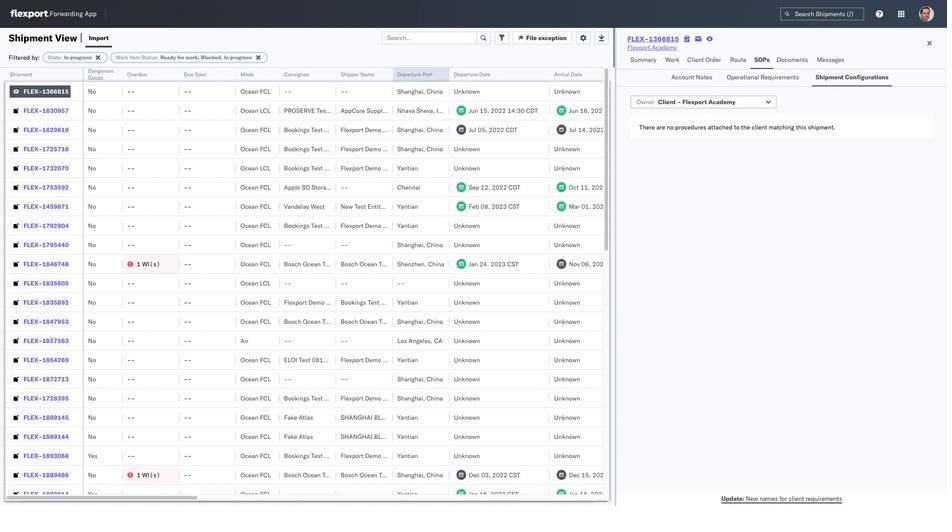 Task type: describe. For each thing, give the bounding box(es) containing it.
shanghai, china for flex-1366815
[[397, 87, 443, 95]]

update: new names for client requirements
[[722, 494, 843, 502]]

configurations
[[846, 73, 889, 81]]

shipment.
[[808, 123, 836, 131]]

to
[[734, 123, 740, 131]]

1857563
[[42, 337, 69, 345]]

state : in progress
[[48, 54, 92, 60]]

resize handle column header for shipper name
[[383, 68, 393, 506]]

flex-1892614
[[24, 490, 69, 498]]

yantian for flex-1792904
[[397, 222, 418, 229]]

shipper name
[[341, 71, 374, 78]]

flex-1835605
[[24, 279, 69, 287]]

12,
[[481, 183, 491, 191]]

no for flex-1846748
[[88, 260, 96, 268]]

shipper for flex-1629619
[[383, 126, 404, 134]]

co., for flex-1889145
[[407, 413, 420, 421]]

attached
[[708, 123, 733, 131]]

bookings for flex-1728395
[[284, 394, 310, 402]]

sheva,
[[417, 107, 435, 114]]

storage
[[312, 183, 333, 191]]

1 vertical spatial client
[[658, 98, 676, 106]]

flex- up flexport academy
[[628, 34, 649, 43]]

flexport. image
[[10, 10, 50, 18]]

consignee for flex-1725716
[[324, 145, 354, 153]]

flex-1630957 button
[[10, 104, 71, 117]]

eloi
[[284, 356, 297, 364]]

bookings test consignee for flex-1792904
[[284, 222, 354, 229]]

nhava
[[397, 107, 415, 114]]

due soon
[[184, 71, 207, 78]]

west
[[311, 202, 325, 210]]

shipment view
[[9, 32, 77, 44]]

flex-1630957
[[24, 107, 69, 114]]

2022 for jun 15, 2022 14:30 cdt
[[491, 107, 506, 114]]

dangerous goods
[[88, 68, 114, 81]]

atlas for flex-1889145
[[299, 413, 313, 421]]

ocean fcl for flex-1892614
[[241, 490, 271, 498]]

ocean for 1835605
[[241, 279, 258, 287]]

work item status : ready for work, blocked, in progress
[[116, 54, 252, 60]]

work for work
[[665, 56, 680, 64]]

jul 05, 2022 cdt
[[469, 126, 518, 134]]

co. for 1893066
[[406, 452, 415, 460]]

fcl for flex-1892614
[[260, 490, 271, 498]]

cst for dec 15, 2022 cst
[[609, 471, 621, 479]]

work,
[[186, 54, 200, 60]]

ocean for 1889145
[[241, 413, 258, 421]]

chennai
[[397, 183, 421, 191]]

jun for jun 15, 2022 14:30 cdt
[[469, 107, 478, 114]]

sep
[[469, 183, 480, 191]]

ltd
[[387, 107, 396, 114]]

4 resize handle column header from the left
[[226, 68, 236, 506]]

mar
[[569, 202, 580, 210]]

Search... text field
[[382, 31, 477, 44]]

01,
[[582, 202, 591, 210]]

wi(s) for flex-1846748
[[142, 260, 160, 268]]

forwarding app
[[50, 10, 97, 18]]

fcl for flex-1725716
[[260, 145, 271, 153]]

2 progress from the left
[[230, 54, 252, 60]]

documents button
[[774, 52, 814, 69]]

2022 for nov 06, 2022 cdt
[[593, 260, 608, 268]]

yes for flex-1893066
[[88, 452, 98, 460]]

mar 01, 2023 cst
[[569, 202, 621, 210]]

client inside button
[[688, 56, 704, 64]]

flex- for flex-1889466 button
[[24, 471, 42, 479]]

fcl for flex-1792904
[[260, 222, 271, 229]]

shipper name button
[[336, 69, 384, 78]]

1 horizontal spatial client
[[789, 494, 804, 502]]

cdt right 14:30
[[526, 107, 538, 114]]

flexport for 1629619
[[341, 126, 364, 134]]

supply
[[367, 107, 386, 114]]

import
[[89, 34, 109, 42]]

flex-1892614 button
[[10, 488, 71, 500]]

flex-1629619
[[24, 126, 69, 134]]

dangerous goods button
[[84, 66, 120, 82]]

bluetech for 1889145
[[374, 413, 405, 421]]

ocean fcl for flex-1728395
[[241, 394, 271, 402]]

mode button
[[236, 69, 271, 78]]

angeles,
[[409, 337, 433, 345]]

1872713
[[42, 375, 69, 383]]

los angeles, ca
[[397, 337, 443, 345]]

flex-1792904 button
[[10, 219, 71, 232]]

no for flex-1725716
[[88, 145, 96, 153]]

2023 for 18,
[[591, 490, 606, 498]]

fcl for flex-1459871
[[260, 202, 271, 210]]

08,
[[481, 202, 490, 210]]

1847953
[[42, 318, 69, 325]]

flex-1753592
[[24, 183, 69, 191]]

ocean lcl for proserve test account
[[241, 107, 271, 114]]

fcl for flex-1847953
[[260, 318, 271, 325]]

1 horizontal spatial flex-1366815
[[628, 34, 679, 43]]

2023 for 01,
[[593, 202, 608, 210]]

1732070
[[42, 164, 69, 172]]

goods
[[88, 75, 103, 81]]

ocean for 1893066
[[241, 452, 258, 460]]

consignee for flex-1728395
[[324, 394, 354, 402]]

2023 for 24,
[[491, 260, 506, 268]]

cst for jan 24, 2023 cst
[[507, 260, 519, 268]]

flex-1459871 button
[[10, 200, 71, 212]]

flex-1728395 button
[[10, 392, 71, 404]]

consignee for flex-1893066
[[324, 452, 354, 460]]

06,
[[582, 260, 591, 268]]

shanghai, for flex-1847953
[[397, 318, 425, 325]]

3 resize handle column header from the left
[[169, 68, 180, 506]]

flex-1792904
[[24, 222, 69, 229]]

flex-1795440 button
[[10, 239, 71, 251]]

yantian for flex-1889145
[[397, 413, 418, 421]]

shanghai, for flex-1725716
[[397, 145, 425, 153]]

shipment configurations
[[816, 73, 889, 81]]

demo for 1893066
[[365, 452, 381, 460]]

flex- for flex-1732070 button
[[24, 164, 42, 172]]

this
[[796, 123, 807, 131]]

departure port
[[397, 71, 433, 78]]

ocean for 1872713
[[241, 375, 258, 383]]

fcl for flex-1846748
[[260, 260, 271, 268]]

bookings test consignee for flex-1725716
[[284, 145, 354, 153]]

15, for jun
[[480, 107, 489, 114]]

1753592
[[42, 183, 69, 191]]

yantian for flex-1893066
[[397, 452, 418, 460]]

flex- for flex-1795440 'button'
[[24, 241, 42, 249]]

ocean for 1753592
[[241, 183, 258, 191]]

0 horizontal spatial academy
[[652, 44, 677, 51]]

flex-1795440
[[24, 241, 69, 249]]

flex-1889144
[[24, 433, 69, 440]]

yes for flex-1892614
[[88, 490, 98, 498]]

ocean fcl for flex-1459871
[[241, 202, 271, 210]]

sep 12, 2022 cdt
[[469, 183, 521, 191]]

departure date
[[454, 71, 491, 78]]

bookings for flex-1629619
[[284, 126, 310, 134]]

jan for jan 24, 2023 cst
[[469, 260, 478, 268]]

route
[[731, 56, 747, 64]]

jan 24, 2023 cst
[[469, 260, 519, 268]]

there are no procedures attached to the client matching this shipment.
[[639, 123, 836, 131]]

so
[[302, 183, 310, 191]]

shipment for shipment view
[[9, 32, 53, 44]]

no for flex-1728395
[[88, 394, 96, 402]]

yantian for flex-1892614
[[397, 490, 418, 498]]

los
[[397, 337, 407, 345]]

flex-1889145
[[24, 413, 69, 421]]

1 for 1889466
[[137, 471, 141, 479]]

operational requirements button
[[724, 69, 807, 86]]

no for flex-1889466
[[88, 471, 96, 479]]

1 progress from the left
[[70, 54, 92, 60]]

flex-1857563
[[24, 337, 69, 345]]

1 for 1846748
[[137, 260, 141, 268]]

1889466
[[42, 471, 69, 479]]

flex-1846748 button
[[10, 258, 71, 270]]

ocean fcl for flex-1366815
[[241, 87, 271, 95]]

proserve
[[284, 107, 315, 114]]

no for flex-1792904
[[88, 222, 96, 229]]

notes
[[696, 73, 713, 81]]

ocean fcl for flex-1854269
[[241, 356, 271, 364]]

consignee for flex-1629619
[[324, 126, 354, 134]]

account notes button
[[668, 69, 718, 86]]

shipper for flex-1893066
[[383, 452, 404, 460]]

flex-1889466
[[24, 471, 69, 479]]

flexport for 1725716
[[341, 145, 364, 153]]

fcl for flex-1872713
[[260, 375, 271, 383]]

file exception
[[526, 34, 567, 42]]

operational requirements
[[727, 73, 799, 81]]

cdt for jul 14, 2022 cdt
[[606, 126, 618, 134]]

fcl for flex-1366815
[[260, 87, 271, 95]]

flexport for 1792904
[[341, 222, 364, 229]]

ocean fcl for flex-1893066
[[241, 452, 271, 460]]

flex- for flex-1857563 button
[[24, 337, 42, 345]]

departure date button
[[450, 69, 541, 78]]

2023 for 16,
[[491, 490, 506, 498]]

flex- for flex-1835892 button
[[24, 298, 42, 306]]

no for flex-1857563
[[88, 337, 96, 345]]

yantian for flex-1889144
[[397, 433, 418, 440]]

nov 06, 2022 cdt
[[569, 260, 621, 268]]

1629619
[[42, 126, 69, 134]]

app
[[85, 10, 97, 18]]

client order
[[688, 56, 721, 64]]

1 vertical spatial for
[[780, 494, 787, 502]]

1835892
[[42, 298, 69, 306]]

0 vertical spatial 1366815
[[649, 34, 679, 43]]

ocean for 1792904
[[241, 222, 258, 229]]

vandelay west
[[284, 202, 325, 210]]

flex- for flex-1630957 button
[[24, 107, 42, 114]]

flex-1732070
[[24, 164, 69, 172]]

use)
[[362, 183, 378, 191]]



Task type: vqa. For each thing, say whether or not it's contained in the screenshot.


Task type: locate. For each thing, give the bounding box(es) containing it.
account inside "button"
[[672, 73, 695, 81]]

0 vertical spatial yes
[[88, 452, 98, 460]]

fake atlas
[[284, 413, 313, 421], [284, 433, 313, 440]]

10 ocean fcl from the top
[[241, 318, 271, 325]]

8 shanghai, china from the top
[[397, 471, 443, 479]]

1 vertical spatial 16,
[[480, 490, 489, 498]]

1 horizontal spatial 1366815
[[649, 34, 679, 43]]

flex- down flex-1795440 'button'
[[24, 260, 42, 268]]

flex- up flex-1893066 'button'
[[24, 433, 42, 440]]

6 shanghai, from the top
[[397, 375, 425, 383]]

appcore supply ltd
[[341, 107, 396, 114]]

shipment button
[[5, 69, 74, 78]]

names
[[760, 494, 778, 502]]

7 fcl from the top
[[260, 241, 271, 249]]

shanghai, china for flex-1889466
[[397, 471, 443, 479]]

jul left 05,
[[469, 126, 477, 134]]

jun up 14,
[[569, 107, 579, 114]]

5 ocean fcl from the top
[[241, 202, 271, 210]]

1 horizontal spatial jun
[[569, 107, 579, 114]]

2023
[[492, 202, 507, 210], [593, 202, 608, 210], [491, 260, 506, 268], [491, 490, 506, 498], [591, 490, 606, 498]]

13 ocean fcl from the top
[[241, 394, 271, 402]]

co. for 1728395
[[406, 394, 415, 402]]

0 vertical spatial shanghai bluetech co., ltd
[[341, 413, 432, 421]]

14:30
[[508, 107, 525, 114]]

no for flex-1889144
[[88, 433, 96, 440]]

8 yantian from the top
[[397, 452, 418, 460]]

flex-1366815 link
[[628, 34, 679, 43]]

no for flex-1872713
[[88, 375, 96, 383]]

2 ocean fcl from the top
[[241, 126, 271, 134]]

1 vertical spatial shanghai bluetech co., ltd
[[341, 433, 432, 440]]

flex- inside flex-1893066 'button'
[[24, 452, 42, 460]]

3 shanghai, china from the top
[[397, 145, 443, 153]]

fake for flex-1889145
[[284, 413, 297, 421]]

resize handle column header for departure port
[[439, 68, 450, 506]]

14,
[[578, 126, 588, 134]]

0 horizontal spatial 16,
[[480, 490, 489, 498]]

16, down 03, in the bottom right of the page
[[480, 490, 489, 498]]

jun for jun 16, 2022 cdt
[[569, 107, 579, 114]]

0 vertical spatial fake atlas
[[284, 413, 313, 421]]

flex-1366815 down shipment button
[[24, 87, 69, 95]]

fcl for flex-1795440
[[260, 241, 271, 249]]

1630957
[[42, 107, 69, 114]]

1 vertical spatial academy
[[709, 98, 736, 106]]

wi(s) for flex-1889466
[[142, 471, 160, 479]]

no for flex-1847953
[[88, 318, 96, 325]]

requirements
[[761, 73, 799, 81]]

2022 for dec 03, 2022 cst
[[492, 471, 508, 479]]

flex- inside flex-1459871 button
[[24, 202, 42, 210]]

flexport demo shipper co. for 1629619
[[341, 126, 415, 134]]

new down (do
[[341, 202, 353, 210]]

flex- for flex-1854269 button
[[24, 356, 42, 364]]

1 in from the left
[[64, 54, 69, 60]]

10 fcl from the top
[[260, 318, 271, 325]]

3 lcl from the top
[[260, 279, 271, 287]]

flex-1459871
[[24, 202, 69, 210]]

summary
[[631, 56, 657, 64]]

overdue
[[127, 71, 147, 78]]

departure right port
[[454, 71, 478, 78]]

1 vertical spatial ocean lcl
[[241, 164, 271, 172]]

cdt right 06,
[[609, 260, 621, 268]]

fcl for flex-1889145
[[260, 413, 271, 421]]

0 horizontal spatial :
[[60, 54, 62, 60]]

flex- up 'flex-1847953' button
[[24, 298, 42, 306]]

0 horizontal spatial new
[[341, 202, 353, 210]]

15, up 05,
[[480, 107, 489, 114]]

1 shanghai bluetech co., ltd from the top
[[341, 413, 432, 421]]

1 : from the left
[[60, 54, 62, 60]]

9 fcl from the top
[[260, 298, 271, 306]]

2 dec from the left
[[569, 471, 580, 479]]

flex-1366815 up flexport academy
[[628, 34, 679, 43]]

proserve test account
[[284, 107, 353, 114]]

co. for 1629619
[[406, 126, 415, 134]]

7 resize handle column header from the left
[[383, 68, 393, 506]]

2 departure from the left
[[454, 71, 478, 78]]

8 no from the top
[[88, 222, 96, 229]]

flex- down flex-1630957 button
[[24, 126, 42, 134]]

2022 right 11,
[[592, 183, 607, 191]]

2 bluetech from the top
[[374, 433, 405, 440]]

0 horizontal spatial jul
[[469, 126, 477, 134]]

flex- down the flex-1872713 button
[[24, 394, 42, 402]]

in right the state
[[64, 54, 69, 60]]

summary button
[[627, 52, 662, 69]]

lcl
[[260, 107, 271, 114], [260, 164, 271, 172], [260, 279, 271, 287]]

progress up dangerous
[[70, 54, 92, 60]]

consignee inside consignee button
[[284, 71, 309, 78]]

cdt down jun 16, 2022 cdt
[[606, 126, 618, 134]]

flex- down flex-1725716 button at the top left of page
[[24, 164, 42, 172]]

flex-1854269
[[24, 356, 69, 364]]

in right 'blocked,'
[[224, 54, 229, 60]]

2 1 wi(s) from the top
[[137, 471, 160, 479]]

1 horizontal spatial account
[[672, 73, 695, 81]]

bookings for flex-1893066
[[284, 452, 310, 460]]

2022 up jul 14, 2022 cdt
[[591, 107, 606, 114]]

flex- down flex-1366815 button
[[24, 107, 42, 114]]

fake atlas for flex-1889144
[[284, 433, 313, 440]]

0 horizontal spatial in
[[64, 54, 69, 60]]

fcl for flex-1854269
[[260, 356, 271, 364]]

1 vertical spatial lcl
[[260, 164, 271, 172]]

flex- inside button
[[24, 375, 42, 383]]

5 shanghai, china from the top
[[397, 318, 443, 325]]

2 shanghai bluetech co., ltd from the top
[[341, 433, 432, 440]]

lcl for proserve
[[260, 107, 271, 114]]

ocean for 1795440
[[241, 241, 258, 249]]

2022 for sep 12, 2022 cdt
[[492, 183, 507, 191]]

co. for 1792904
[[406, 222, 415, 229]]

yantian for flex-1835892
[[397, 298, 418, 306]]

shipper for flex-1732070
[[383, 164, 404, 172]]

1 horizontal spatial for
[[780, 494, 787, 502]]

new left names in the right of the page
[[746, 494, 758, 502]]

bookings
[[284, 126, 310, 134], [284, 145, 310, 153], [284, 164, 310, 172], [284, 222, 310, 229], [341, 298, 366, 306], [284, 394, 310, 402], [284, 452, 310, 460]]

1 horizontal spatial date
[[571, 71, 582, 78]]

jan left 24, on the bottom right of the page
[[469, 260, 478, 268]]

2 no from the top
[[88, 107, 96, 114]]

flexport for 1732070
[[341, 164, 364, 172]]

flex- inside flex-1753592 'button'
[[24, 183, 42, 191]]

1 atlas from the top
[[299, 413, 313, 421]]

test
[[317, 107, 328, 114], [311, 126, 323, 134], [311, 145, 323, 153], [311, 164, 323, 172], [355, 202, 366, 210], [311, 222, 323, 229], [322, 260, 334, 268], [379, 260, 391, 268], [368, 298, 379, 306], [322, 318, 334, 325], [379, 318, 391, 325], [299, 356, 310, 364], [311, 394, 323, 402], [311, 452, 323, 460], [322, 471, 334, 479], [379, 471, 391, 479]]

shipper inside button
[[341, 71, 359, 78]]

jan down dec 03, 2022 cst
[[469, 490, 478, 498]]

flex- inside flex-1889145 button
[[24, 413, 42, 421]]

7 shanghai, from the top
[[397, 394, 425, 402]]

0 horizontal spatial for
[[177, 54, 184, 60]]

bookings test consignee for flex-1728395
[[284, 394, 354, 402]]

flex- inside flex-1732070 button
[[24, 164, 42, 172]]

16 ocean fcl from the top
[[241, 452, 271, 460]]

shanghai,
[[397, 87, 425, 95], [397, 126, 425, 134], [397, 145, 425, 153], [397, 241, 425, 249], [397, 318, 425, 325], [397, 375, 425, 383], [397, 394, 425, 402], [397, 471, 425, 479]]

item
[[129, 54, 140, 60]]

yes
[[88, 452, 98, 460], [88, 490, 98, 498]]

2 in from the left
[[224, 54, 229, 60]]

16, up 14,
[[580, 107, 590, 114]]

flex- down flex-1846748 'button'
[[24, 279, 42, 287]]

cst right 24, on the bottom right of the page
[[507, 260, 519, 268]]

ready
[[161, 54, 176, 60]]

1 shanghai, china from the top
[[397, 87, 443, 95]]

0 horizontal spatial dec
[[469, 471, 480, 479]]

1 fake from the top
[[284, 413, 297, 421]]

co.,
[[407, 413, 420, 421], [407, 433, 420, 440]]

shanghai, china for flex-1728395
[[397, 394, 443, 402]]

0 horizontal spatial departure
[[397, 71, 421, 78]]

dec left 03, in the bottom right of the page
[[469, 471, 480, 479]]

1 vertical spatial bluetech
[[374, 433, 405, 440]]

filtered
[[9, 53, 30, 61]]

2022 for jun 16, 2022 cdt
[[591, 107, 606, 114]]

client right the
[[752, 123, 767, 131]]

flex- inside flex-1889466 button
[[24, 471, 42, 479]]

flex- down flex-1753592 'button'
[[24, 202, 42, 210]]

1 vertical spatial atlas
[[299, 433, 313, 440]]

0 vertical spatial atlas
[[299, 413, 313, 421]]

1 vertical spatial flex-1366815
[[24, 87, 69, 95]]

1 vertical spatial co.,
[[407, 433, 420, 440]]

shanghai, china for flex-1872713
[[397, 375, 443, 383]]

by:
[[32, 53, 40, 61]]

flex- inside flex-1629619 button
[[24, 126, 42, 134]]

ocean lcl for --
[[241, 279, 271, 287]]

2022 left 14:30
[[491, 107, 506, 114]]

0 vertical spatial wi(s)
[[142, 260, 160, 268]]

ocean for 1459871
[[241, 202, 258, 210]]

: left ready
[[157, 54, 158, 60]]

1 vertical spatial 1
[[137, 471, 141, 479]]

flex-1753592 button
[[10, 181, 71, 193]]

0 horizontal spatial client
[[752, 123, 767, 131]]

air
[[241, 337, 248, 345]]

: down view
[[60, 54, 62, 60]]

ocean fcl
[[241, 87, 271, 95], [241, 126, 271, 134], [241, 145, 271, 153], [241, 183, 271, 191], [241, 202, 271, 210], [241, 222, 271, 229], [241, 241, 271, 249], [241, 260, 271, 268], [241, 298, 271, 306], [241, 318, 271, 325], [241, 356, 271, 364], [241, 375, 271, 383], [241, 394, 271, 402], [241, 413, 271, 421], [241, 433, 271, 440], [241, 452, 271, 460], [241, 471, 271, 479], [241, 490, 271, 498]]

cdt for jun 16, 2022 cdt
[[608, 107, 620, 114]]

jul left 14,
[[569, 126, 577, 134]]

dangerous
[[88, 68, 114, 74]]

7 shanghai, china from the top
[[397, 394, 443, 402]]

shanghai bluetech co., ltd
[[341, 413, 432, 421], [341, 433, 432, 440]]

flex- inside flex-1835605 button
[[24, 279, 42, 287]]

jun 15, 2022 14:30 cdt
[[469, 107, 538, 114]]

1 vertical spatial 1 wi(s)
[[137, 471, 160, 479]]

resize handle column header for departure date
[[540, 68, 550, 506]]

demo for 1792904
[[365, 222, 381, 229]]

flex- for flex-1725716 button at the top left of page
[[24, 145, 42, 153]]

flex- up flex-1889144 button
[[24, 413, 42, 421]]

15 fcl from the top
[[260, 433, 271, 440]]

appcore
[[341, 107, 365, 114]]

1 1 from the top
[[137, 260, 141, 268]]

1 horizontal spatial :
[[157, 54, 158, 60]]

18 ocean fcl from the top
[[241, 490, 271, 498]]

1 wi(s)
[[137, 260, 160, 268], [137, 471, 160, 479]]

2 wi(s) from the top
[[142, 471, 160, 479]]

for left work,
[[177, 54, 184, 60]]

1 vertical spatial fake
[[284, 433, 297, 440]]

yes right 1893066
[[88, 452, 98, 460]]

2022 right 12,
[[492, 183, 507, 191]]

ocean fcl for flex-1792904
[[241, 222, 271, 229]]

7 ocean fcl from the top
[[241, 241, 271, 249]]

0 vertical spatial 1
[[137, 260, 141, 268]]

0 vertical spatial 1 wi(s)
[[137, 260, 160, 268]]

client left requirements
[[789, 494, 804, 502]]

india
[[437, 107, 451, 114]]

11 fcl from the top
[[260, 356, 271, 364]]

no for flex-1889145
[[88, 413, 96, 421]]

11 ocean fcl from the top
[[241, 356, 271, 364]]

0 vertical spatial flex-1366815
[[628, 34, 679, 43]]

flex- down flex-1629619 button
[[24, 145, 42, 153]]

resize handle column header
[[72, 68, 83, 506], [112, 68, 123, 506], [169, 68, 180, 506], [226, 68, 236, 506], [269, 68, 280, 506], [326, 68, 336, 506], [383, 68, 393, 506], [439, 68, 450, 506], [540, 68, 550, 506]]

flex- inside flex-1366815 button
[[24, 87, 42, 95]]

atlas
[[299, 413, 313, 421], [299, 433, 313, 440]]

5 fcl from the top
[[260, 202, 271, 210]]

flex- for flex-1846748 'button'
[[24, 260, 42, 268]]

jul for jul 05, 2022 cdt
[[469, 126, 477, 134]]

1 shanghai, from the top
[[397, 87, 425, 95]]

0 vertical spatial ocean lcl
[[241, 107, 271, 114]]

2023 right 24, on the bottom right of the page
[[491, 260, 506, 268]]

shanghai
[[341, 413, 373, 421], [341, 433, 373, 440]]

yantian for flex-1732070
[[397, 164, 418, 172]]

flex- up flex-1846748 'button'
[[24, 241, 42, 249]]

flex- down flex-1835892 button
[[24, 318, 42, 325]]

16 fcl from the top
[[260, 452, 271, 460]]

shipment configurations button
[[813, 69, 893, 86]]

flex- up flex-1854269 button
[[24, 337, 42, 345]]

china for flex-1728395
[[427, 394, 443, 402]]

:
[[60, 54, 62, 60], [157, 54, 158, 60]]

6 ocean fcl from the top
[[241, 222, 271, 229]]

oct 11, 2022 cdt
[[569, 183, 620, 191]]

2 yantian from the top
[[397, 202, 418, 210]]

work left item
[[116, 54, 128, 60]]

cst down oct 11, 2022 cdt
[[609, 202, 621, 210]]

0 vertical spatial client
[[688, 56, 704, 64]]

1835605
[[42, 279, 69, 287]]

1 fcl from the top
[[260, 87, 271, 95]]

1 ltd from the top
[[421, 413, 432, 421]]

progress up the mode
[[230, 54, 252, 60]]

flexport demo shipper co. for 1854269
[[341, 356, 415, 364]]

1728395
[[42, 394, 69, 402]]

3 shanghai, from the top
[[397, 145, 425, 153]]

cdt up jul 14, 2022 cdt
[[608, 107, 620, 114]]

china for flex-1846748
[[428, 260, 444, 268]]

4 ocean fcl from the top
[[241, 183, 271, 191]]

1 co., from the top
[[407, 413, 420, 421]]

0 horizontal spatial flex-1366815
[[24, 87, 69, 95]]

flex- down flex-1889144 button
[[24, 452, 42, 460]]

1 vertical spatial account
[[330, 107, 353, 114]]

date inside "button"
[[571, 71, 582, 78]]

flex-1872713 button
[[10, 373, 71, 385]]

0 vertical spatial new
[[341, 202, 353, 210]]

12 fcl from the top
[[260, 375, 271, 383]]

shipment up by:
[[9, 32, 53, 44]]

departure left port
[[397, 71, 421, 78]]

2022 right 05,
[[489, 126, 504, 134]]

17 ocean fcl from the top
[[241, 471, 271, 479]]

flex-
[[628, 34, 649, 43], [24, 87, 42, 95], [24, 107, 42, 114], [24, 126, 42, 134], [24, 145, 42, 153], [24, 164, 42, 172], [24, 183, 42, 191], [24, 202, 42, 210], [24, 222, 42, 229], [24, 241, 42, 249], [24, 260, 42, 268], [24, 279, 42, 287], [24, 298, 42, 306], [24, 318, 42, 325], [24, 337, 42, 345], [24, 356, 42, 364], [24, 375, 42, 383], [24, 394, 42, 402], [24, 413, 42, 421], [24, 433, 42, 440], [24, 452, 42, 460], [24, 471, 42, 479], [24, 490, 42, 498]]

due
[[184, 71, 193, 78]]

1 horizontal spatial progress
[[230, 54, 252, 60]]

0 vertical spatial ltd
[[421, 413, 432, 421]]

18 fcl from the top
[[260, 490, 271, 498]]

flex- down shipment button
[[24, 87, 42, 95]]

date right arrival
[[571, 71, 582, 78]]

dec for dec 15, 2022 cst
[[569, 471, 580, 479]]

8 ocean fcl from the top
[[241, 260, 271, 268]]

flex-1872713
[[24, 375, 69, 383]]

9 resize handle column header from the left
[[540, 68, 550, 506]]

0 vertical spatial fake
[[284, 413, 297, 421]]

yantian
[[397, 164, 418, 172], [397, 202, 418, 210], [397, 222, 418, 229], [397, 298, 418, 306], [397, 356, 418, 364], [397, 413, 418, 421], [397, 433, 418, 440], [397, 452, 418, 460], [397, 490, 418, 498]]

flex- inside flex-1725716 button
[[24, 145, 42, 153]]

1 horizontal spatial jul
[[569, 126, 577, 134]]

1 horizontal spatial work
[[665, 56, 680, 64]]

lcl for -
[[260, 279, 271, 287]]

view
[[55, 32, 77, 44]]

0 vertical spatial 15,
[[480, 107, 489, 114]]

academy up attached
[[709, 98, 736, 106]]

14 fcl from the top
[[260, 413, 271, 421]]

demo for 1732070
[[365, 164, 381, 172]]

flex- up the flex-1872713 button
[[24, 356, 42, 364]]

0 horizontal spatial progress
[[70, 54, 92, 60]]

2023 right 08,
[[492, 202, 507, 210]]

documents
[[777, 56, 809, 64]]

flexport for 1854269
[[341, 356, 364, 364]]

cst up jan 16, 2023 cst
[[509, 471, 520, 479]]

flexport demo shipper co. for 1725716
[[341, 145, 415, 153]]

13 fcl from the top
[[260, 394, 271, 402]]

flex- up flex-1459871 button
[[24, 183, 42, 191]]

procedures
[[676, 123, 707, 131]]

0 horizontal spatial client
[[658, 98, 676, 106]]

0 vertical spatial 16,
[[580, 107, 590, 114]]

2023 down dec 03, 2022 cst
[[491, 490, 506, 498]]

1 horizontal spatial 16,
[[580, 107, 590, 114]]

cdt down 14:30
[[506, 126, 518, 134]]

1 no from the top
[[88, 87, 96, 95]]

client left order
[[688, 56, 704, 64]]

17 no from the top
[[88, 394, 96, 402]]

flex-1847953
[[24, 318, 69, 325]]

10 no from the top
[[88, 260, 96, 268]]

12 no from the top
[[88, 298, 96, 306]]

ocean fcl for flex-1889144
[[241, 433, 271, 440]]

0 horizontal spatial date
[[479, 71, 491, 78]]

flex- inside flex-1857563 button
[[24, 337, 42, 345]]

client
[[752, 123, 767, 131], [789, 494, 804, 502]]

2023 right 01,
[[593, 202, 608, 210]]

cst down dec 03, 2022 cst
[[507, 490, 519, 498]]

18,
[[580, 490, 589, 498]]

account left supply
[[330, 107, 353, 114]]

jan 16, 2023 cst
[[469, 490, 519, 498]]

2022 right 06,
[[593, 260, 608, 268]]

1366815 up flexport academy
[[649, 34, 679, 43]]

cdt up feb 08, 2023 cst
[[509, 183, 521, 191]]

date up jun 15, 2022 14:30 cdt
[[479, 71, 491, 78]]

no for flex-1835892
[[88, 298, 96, 306]]

Search Shipments (/) text field
[[781, 7, 865, 20]]

1 vertical spatial 1366815
[[42, 87, 69, 95]]

0 vertical spatial shanghai
[[341, 413, 373, 421]]

1 vertical spatial new
[[746, 494, 758, 502]]

flex- inside flex-1792904 button
[[24, 222, 42, 229]]

flex- inside flex-1854269 button
[[24, 356, 42, 364]]

2 : from the left
[[157, 54, 158, 60]]

owner client - flexport academy
[[637, 98, 736, 106]]

fcl for flex-1835892
[[260, 298, 271, 306]]

shipment down messages button
[[816, 73, 844, 81]]

4 fcl from the top
[[260, 183, 271, 191]]

1366815 inside button
[[42, 87, 69, 95]]

0 horizontal spatial 1366815
[[42, 87, 69, 95]]

0 horizontal spatial account
[[330, 107, 353, 114]]

1 1 wi(s) from the top
[[137, 260, 160, 268]]

flex- up flex-1892614 button
[[24, 471, 42, 479]]

flex- for flex-1366815 button
[[24, 87, 42, 95]]

flex- for flex-1629619 button
[[24, 126, 42, 134]]

1 vertical spatial ltd
[[421, 433, 432, 440]]

shipment for shipment
[[10, 71, 32, 78]]

yes right 1892614
[[88, 490, 98, 498]]

2022
[[491, 107, 506, 114], [591, 107, 606, 114], [489, 126, 504, 134], [589, 126, 605, 134], [492, 183, 507, 191], [592, 183, 607, 191], [593, 260, 608, 268], [492, 471, 508, 479], [593, 471, 608, 479]]

6 shanghai, china from the top
[[397, 375, 443, 383]]

shipper for flex-1854269
[[383, 356, 404, 364]]

15, up the 18,
[[582, 471, 591, 479]]

route button
[[727, 52, 751, 69]]

6 no from the top
[[88, 183, 96, 191]]

shipment for shipment configurations
[[816, 73, 844, 81]]

work inside 'work' button
[[665, 56, 680, 64]]

flex- for flex-1835605 button
[[24, 279, 42, 287]]

china
[[427, 87, 443, 95], [427, 126, 443, 134], [427, 145, 443, 153], [427, 241, 443, 249], [428, 260, 444, 268], [427, 318, 443, 325], [427, 375, 443, 383], [427, 394, 443, 402], [427, 471, 443, 479]]

flex- for flex-1892614 button
[[24, 490, 42, 498]]

0 vertical spatial account
[[672, 73, 695, 81]]

1 horizontal spatial academy
[[709, 98, 736, 106]]

fake atlas for flex-1889145
[[284, 413, 313, 421]]

4 no from the top
[[88, 145, 96, 153]]

8 resize handle column header from the left
[[439, 68, 450, 506]]

yantian for flex-1459871
[[397, 202, 418, 210]]

8 shanghai, from the top
[[397, 471, 425, 479]]

1 wi(s) for 1889466
[[137, 471, 160, 479]]

1 vertical spatial wi(s)
[[142, 471, 160, 479]]

for right names in the right of the page
[[780, 494, 787, 502]]

ca
[[434, 337, 443, 345]]

1 departure from the left
[[397, 71, 421, 78]]

dec up the 18,
[[569, 471, 580, 479]]

flex- for 'flex-1847953' button
[[24, 318, 42, 325]]

shipment down the filtered
[[10, 71, 32, 78]]

flex-1847953 button
[[10, 315, 71, 328]]

0 horizontal spatial 15,
[[480, 107, 489, 114]]

1 vertical spatial 15,
[[582, 471, 591, 479]]

1 horizontal spatial client
[[688, 56, 704, 64]]

1 horizontal spatial departure
[[454, 71, 478, 78]]

shanghai bluetech co., ltd for 1889144
[[341, 433, 432, 440]]

1 wi(s) from the top
[[142, 260, 160, 268]]

1 jul from the left
[[469, 126, 477, 134]]

jun up 05,
[[469, 107, 478, 114]]

2 date from the left
[[571, 71, 582, 78]]

15 no from the top
[[88, 356, 96, 364]]

flexport
[[628, 44, 650, 51], [683, 98, 707, 106], [341, 126, 364, 134], [341, 145, 364, 153], [341, 164, 364, 172], [341, 222, 364, 229], [284, 298, 307, 306], [341, 356, 364, 364], [341, 394, 364, 402], [341, 452, 364, 460]]

3 ocean fcl from the top
[[241, 145, 271, 153]]

flex-1835892
[[24, 298, 69, 306]]

1 horizontal spatial dec
[[569, 471, 580, 479]]

0 vertical spatial for
[[177, 54, 184, 60]]

1 horizontal spatial 15,
[[582, 471, 591, 479]]

date inside button
[[479, 71, 491, 78]]

1 horizontal spatial in
[[224, 54, 229, 60]]

cst down dec 15, 2022 cst
[[608, 490, 619, 498]]

messages button
[[814, 52, 849, 69]]

no for flex-1732070
[[88, 164, 96, 172]]

departure for departure date
[[454, 71, 478, 78]]

flex- inside flex-1892614 button
[[24, 490, 42, 498]]

2 fake from the top
[[284, 433, 297, 440]]

flex- inside 'flex-1847953' button
[[24, 318, 42, 325]]

15 ocean fcl from the top
[[241, 433, 271, 440]]

flex- inside flex-1835892 button
[[24, 298, 42, 306]]

1366815 up 1630957 at the top left of page
[[42, 87, 69, 95]]

1 yantian from the top
[[397, 164, 418, 172]]

cst up jan 18, 2023 cst
[[609, 471, 621, 479]]

1 ocean fcl from the top
[[241, 87, 271, 95]]

flex- inside flex-1846748 'button'
[[24, 260, 42, 268]]

flex- for flex-1889144 button
[[24, 433, 42, 440]]

ltd for 1889144
[[421, 433, 432, 440]]

11 no from the top
[[88, 279, 96, 287]]

2 resize handle column header from the left
[[112, 68, 123, 506]]

6 fcl from the top
[[260, 222, 271, 229]]

0 vertical spatial client
[[752, 123, 767, 131]]

4 shanghai, from the top
[[397, 241, 425, 249]]

5 no from the top
[[88, 164, 96, 172]]

2 co., from the top
[[407, 433, 420, 440]]

2 shanghai from the top
[[341, 433, 373, 440]]

0 vertical spatial lcl
[[260, 107, 271, 114]]

flex-1732070 button
[[10, 162, 71, 174]]

1 jun from the left
[[469, 107, 478, 114]]

2 lcl from the top
[[260, 164, 271, 172]]

1 vertical spatial yes
[[88, 490, 98, 498]]

1 vertical spatial shanghai
[[341, 433, 373, 440]]

cdt for sep 12, 2022 cdt
[[509, 183, 521, 191]]

1 ocean lcl from the top
[[241, 107, 271, 114]]

flex-1725716
[[24, 145, 69, 153]]

2023 right the 18,
[[591, 490, 606, 498]]

co., for flex-1889144
[[407, 433, 420, 440]]

flex- down flex-1854269 button
[[24, 375, 42, 383]]

flex- inside flex-1795440 'button'
[[24, 241, 42, 249]]

cdt up mar 01, 2023 cst
[[608, 183, 620, 191]]

flex- up flex-1795440 'button'
[[24, 222, 42, 229]]

0 horizontal spatial jun
[[469, 107, 478, 114]]

cst down sep 12, 2022 cdt
[[509, 202, 520, 210]]

shanghai, for flex-1872713
[[397, 375, 425, 383]]

0 horizontal spatial work
[[116, 54, 128, 60]]

dec for dec 03, 2022 cst
[[469, 471, 480, 479]]

flex- inside flex-1630957 button
[[24, 107, 42, 114]]

dec 15, 2022 cst
[[569, 471, 621, 479]]

2022 right 03, in the bottom right of the page
[[492, 471, 508, 479]]

6 yantian from the top
[[397, 413, 418, 421]]

entity
[[368, 202, 384, 210]]

3 no from the top
[[88, 126, 96, 134]]

new test entity 2
[[341, 202, 389, 210]]

academy down the flex-1366815 link
[[652, 44, 677, 51]]

2 vertical spatial lcl
[[260, 279, 271, 287]]

1892614
[[42, 490, 69, 498]]

1792904
[[42, 222, 69, 229]]

dec 03, 2022 cst
[[469, 471, 520, 479]]

flex- inside flex-1889144 button
[[24, 433, 42, 440]]

cst for jan 18, 2023 cst
[[608, 490, 619, 498]]

flex- down flex-1889466 button
[[24, 490, 42, 498]]

academy
[[652, 44, 677, 51], [709, 98, 736, 106]]

0 vertical spatial academy
[[652, 44, 677, 51]]

arrival date button
[[550, 69, 642, 78]]

are
[[657, 123, 665, 131]]

bosch ocean test
[[284, 260, 334, 268], [341, 260, 391, 268], [284, 318, 334, 325], [341, 318, 391, 325], [284, 471, 334, 479], [341, 471, 391, 479]]

7 yantian from the top
[[397, 433, 418, 440]]

2 shanghai, from the top
[[397, 126, 425, 134]]

1 horizontal spatial new
[[746, 494, 758, 502]]

1 vertical spatial fake atlas
[[284, 433, 313, 440]]

jan left the 18,
[[569, 490, 578, 498]]

account down 'work' button
[[672, 73, 695, 81]]

flex-1366815 inside button
[[24, 87, 69, 95]]

work down flexport academy link
[[665, 56, 680, 64]]

03,
[[481, 471, 491, 479]]

3 ocean lcl from the top
[[241, 279, 271, 287]]

11,
[[581, 183, 590, 191]]

flex- inside flex-1728395 "button"
[[24, 394, 42, 402]]

16, for jan
[[480, 490, 489, 498]]

2 vertical spatial ocean lcl
[[241, 279, 271, 287]]

ltd for 1889145
[[421, 413, 432, 421]]

2022 right 14,
[[589, 126, 605, 134]]

9 yantian from the top
[[397, 490, 418, 498]]

client right the owner
[[658, 98, 676, 106]]

oct
[[569, 183, 579, 191]]

14 ocean fcl from the top
[[241, 413, 271, 421]]

1 vertical spatial client
[[789, 494, 804, 502]]

flex- for flex-1459871 button
[[24, 202, 42, 210]]

0 vertical spatial bluetech
[[374, 413, 405, 421]]

demo for 1854269
[[365, 356, 381, 364]]

5 shanghai, from the top
[[397, 318, 425, 325]]

consignee button
[[280, 69, 328, 78]]

2022 up jan 18, 2023 cst
[[593, 471, 608, 479]]

flexport academy
[[628, 44, 677, 51]]

date for departure date
[[479, 71, 491, 78]]

1 dec from the left
[[469, 471, 480, 479]]

0 vertical spatial co.,
[[407, 413, 420, 421]]

shipper for flex-1725716
[[383, 145, 404, 153]]

flex-1889144 button
[[10, 430, 71, 443]]

1 lcl from the top
[[260, 107, 271, 114]]

24,
[[480, 260, 489, 268]]

feb 08, 2023 cst
[[469, 202, 520, 210]]

16 no from the top
[[88, 375, 96, 383]]



